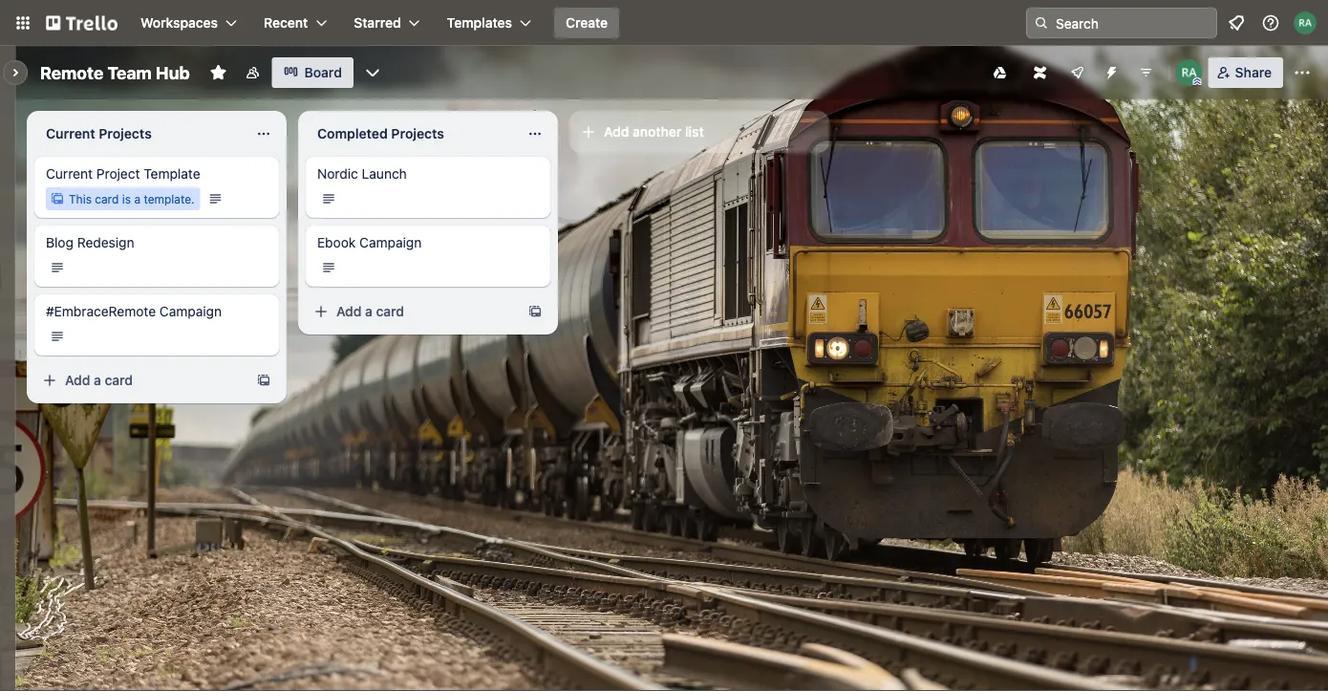 Task type: vqa. For each thing, say whether or not it's contained in the screenshot.
Remote Team Hub
yes



Task type: locate. For each thing, give the bounding box(es) containing it.
add left another
[[604, 124, 629, 140]]

Board name text field
[[31, 57, 199, 88]]

1 horizontal spatial create from template… image
[[528, 304, 543, 319]]

campaign right "ebook"
[[360, 235, 422, 250]]

ruby anderson (rubyanderson7) image right the open information menu icon
[[1294, 11, 1317, 34]]

0 notifications image
[[1226, 11, 1248, 34]]

back to home image
[[46, 8, 118, 38]]

projects inside text field
[[99, 126, 152, 141]]

another
[[633, 124, 682, 140]]

0 horizontal spatial add
[[65, 372, 90, 388]]

a
[[134, 192, 141, 206], [365, 304, 373, 319], [94, 372, 101, 388]]

add a card button
[[306, 296, 520, 327], [34, 365, 249, 396]]

card
[[95, 192, 119, 206], [376, 304, 404, 319], [105, 372, 133, 388]]

2 current from the top
[[46, 166, 93, 182]]

completed projects
[[317, 126, 444, 141]]

1 horizontal spatial add
[[336, 304, 362, 319]]

0 horizontal spatial create from template… image
[[256, 373, 271, 388]]

templates button
[[436, 8, 543, 38]]

create from template… image for campaign
[[528, 304, 543, 319]]

add a card for redesign
[[65, 372, 133, 388]]

1 vertical spatial add
[[336, 304, 362, 319]]

nordic
[[317, 166, 358, 182]]

search image
[[1034, 15, 1050, 31]]

card down ebook campaign
[[376, 304, 404, 319]]

1 vertical spatial add a card
[[65, 372, 133, 388]]

current up the this
[[46, 166, 93, 182]]

campaign down blog redesign link
[[160, 304, 222, 319]]

this
[[69, 192, 92, 206]]

create from template… image
[[528, 304, 543, 319], [256, 373, 271, 388]]

1 horizontal spatial campaign
[[360, 235, 422, 250]]

completed
[[317, 126, 388, 141]]

power ups image
[[1070, 65, 1086, 80]]

projects up 'current project template'
[[99, 126, 152, 141]]

list
[[685, 124, 704, 140]]

nordic launch
[[317, 166, 407, 182]]

create
[[566, 15, 608, 31]]

projects for completed projects
[[391, 126, 444, 141]]

1 horizontal spatial add a card button
[[306, 296, 520, 327]]

ebook campaign
[[317, 235, 422, 250]]

2 vertical spatial add
[[65, 372, 90, 388]]

0 vertical spatial add a card
[[336, 304, 404, 319]]

2 vertical spatial a
[[94, 372, 101, 388]]

add
[[604, 124, 629, 140], [336, 304, 362, 319], [65, 372, 90, 388]]

this card is a template.
[[69, 192, 195, 206]]

add a card button for campaign
[[306, 296, 520, 327]]

board link
[[272, 57, 354, 88]]

open information menu image
[[1262, 13, 1281, 33]]

1 vertical spatial a
[[365, 304, 373, 319]]

0 vertical spatial current
[[46, 126, 95, 141]]

ruby anderson (rubyanderson7) image left share button
[[1176, 59, 1203, 86]]

0 vertical spatial add a card button
[[306, 296, 520, 327]]

remote
[[40, 62, 103, 83]]

1 vertical spatial ruby anderson (rubyanderson7) image
[[1176, 59, 1203, 86]]

add down #embraceremote
[[65, 372, 90, 388]]

primary element
[[0, 0, 1329, 46]]

campaign for ebook campaign
[[360, 235, 422, 250]]

card left is
[[95, 192, 119, 206]]

current
[[46, 126, 95, 141], [46, 166, 93, 182]]

add for nordic launch
[[336, 304, 362, 319]]

workspaces
[[141, 15, 218, 31]]

add a card down #embraceremote
[[65, 372, 133, 388]]

template
[[144, 166, 200, 182]]

board
[[305, 65, 342, 80]]

1 current from the top
[[46, 126, 95, 141]]

1 vertical spatial campaign
[[160, 304, 222, 319]]

1 vertical spatial create from template… image
[[256, 373, 271, 388]]

add a card down ebook campaign
[[336, 304, 404, 319]]

share button
[[1209, 57, 1284, 88]]

1 vertical spatial add a card button
[[34, 365, 249, 396]]

2 horizontal spatial a
[[365, 304, 373, 319]]

this member is an admin of this board. image
[[1194, 77, 1202, 86]]

recent
[[264, 15, 308, 31]]

ebook
[[317, 235, 356, 250]]

projects up nordic launch link
[[391, 126, 444, 141]]

0 vertical spatial create from template… image
[[528, 304, 543, 319]]

current inside text field
[[46, 126, 95, 141]]

add a card for campaign
[[336, 304, 404, 319]]

current down remote
[[46, 126, 95, 141]]

0 horizontal spatial add a card
[[65, 372, 133, 388]]

1 horizontal spatial a
[[134, 192, 141, 206]]

blog
[[46, 235, 74, 250]]

1 horizontal spatial projects
[[391, 126, 444, 141]]

projects inside text box
[[391, 126, 444, 141]]

add a card button down ebook campaign link
[[306, 296, 520, 327]]

#embraceremote
[[46, 304, 156, 319]]

confluence icon image
[[1034, 66, 1047, 79]]

redesign
[[77, 235, 134, 250]]

0 vertical spatial add
[[604, 124, 629, 140]]

nordic launch link
[[317, 164, 539, 184]]

Current Projects text field
[[34, 119, 245, 149]]

1 vertical spatial current
[[46, 166, 93, 182]]

show menu image
[[1293, 63, 1313, 82]]

0 vertical spatial campaign
[[360, 235, 422, 250]]

share
[[1236, 65, 1272, 80]]

1 projects from the left
[[99, 126, 152, 141]]

0 horizontal spatial a
[[94, 372, 101, 388]]

1 horizontal spatial add a card
[[336, 304, 404, 319]]

0 horizontal spatial add a card button
[[34, 365, 249, 396]]

2 vertical spatial card
[[105, 372, 133, 388]]

#embraceremote campaign
[[46, 304, 222, 319]]

a right is
[[134, 192, 141, 206]]

ebook campaign link
[[317, 233, 539, 252]]

add a card button down '#embraceremote campaign'
[[34, 365, 249, 396]]

0 horizontal spatial campaign
[[160, 304, 222, 319]]

2 projects from the left
[[391, 126, 444, 141]]

create from template… image for redesign
[[256, 373, 271, 388]]

projects
[[99, 126, 152, 141], [391, 126, 444, 141]]

starred button
[[343, 8, 432, 38]]

card down '#embraceremote campaign'
[[105, 372, 133, 388]]

ruby anderson (rubyanderson7) image
[[1294, 11, 1317, 34], [1176, 59, 1203, 86]]

campaign
[[360, 235, 422, 250], [160, 304, 222, 319]]

add a card
[[336, 304, 404, 319], [65, 372, 133, 388]]

add another list
[[604, 124, 704, 140]]

add inside button
[[604, 124, 629, 140]]

2 horizontal spatial add
[[604, 124, 629, 140]]

1 vertical spatial card
[[376, 304, 404, 319]]

add down "ebook"
[[336, 304, 362, 319]]

0 horizontal spatial projects
[[99, 126, 152, 141]]

a down ebook campaign
[[365, 304, 373, 319]]

0 vertical spatial ruby anderson (rubyanderson7) image
[[1294, 11, 1317, 34]]

0 vertical spatial card
[[95, 192, 119, 206]]

a down #embraceremote
[[94, 372, 101, 388]]



Task type: describe. For each thing, give the bounding box(es) containing it.
is
[[122, 192, 131, 206]]

blog redesign link
[[46, 233, 268, 252]]

current for current projects
[[46, 126, 95, 141]]

0 horizontal spatial ruby anderson (rubyanderson7) image
[[1176, 59, 1203, 86]]

add a card button for redesign
[[34, 365, 249, 396]]

projects for current projects
[[99, 126, 152, 141]]

star or unstar board image
[[209, 63, 228, 82]]

add another list button
[[570, 111, 830, 153]]

0 vertical spatial a
[[134, 192, 141, 206]]

campaign for #embraceremote campaign
[[160, 304, 222, 319]]

add for current project template
[[65, 372, 90, 388]]

Completed Projects text field
[[306, 119, 516, 149]]

templates
[[447, 15, 512, 31]]

Search field
[[1050, 9, 1217, 37]]

card for current project template
[[105, 372, 133, 388]]

#embraceremote campaign link
[[46, 302, 268, 321]]

1 horizontal spatial ruby anderson (rubyanderson7) image
[[1294, 11, 1317, 34]]

launch
[[362, 166, 407, 182]]

team
[[107, 62, 152, 83]]

workspaces button
[[129, 8, 249, 38]]

current projects
[[46, 126, 152, 141]]

a for current project template
[[94, 372, 101, 388]]

automation image
[[1097, 57, 1124, 84]]

current project template link
[[46, 164, 268, 184]]

current project template
[[46, 166, 200, 182]]

customize views image
[[363, 63, 382, 82]]

a for nordic launch
[[365, 304, 373, 319]]

hub
[[156, 62, 190, 83]]

remote team hub
[[40, 62, 190, 83]]

workspace visible image
[[245, 65, 261, 80]]

card for nordic launch
[[376, 304, 404, 319]]

recent button
[[252, 8, 339, 38]]

create button
[[554, 8, 620, 38]]

current for current project template
[[46, 166, 93, 182]]

google drive icon image
[[994, 66, 1007, 79]]

blog redesign
[[46, 235, 134, 250]]

project
[[96, 166, 140, 182]]

starred
[[354, 15, 401, 31]]

template.
[[144, 192, 195, 206]]



